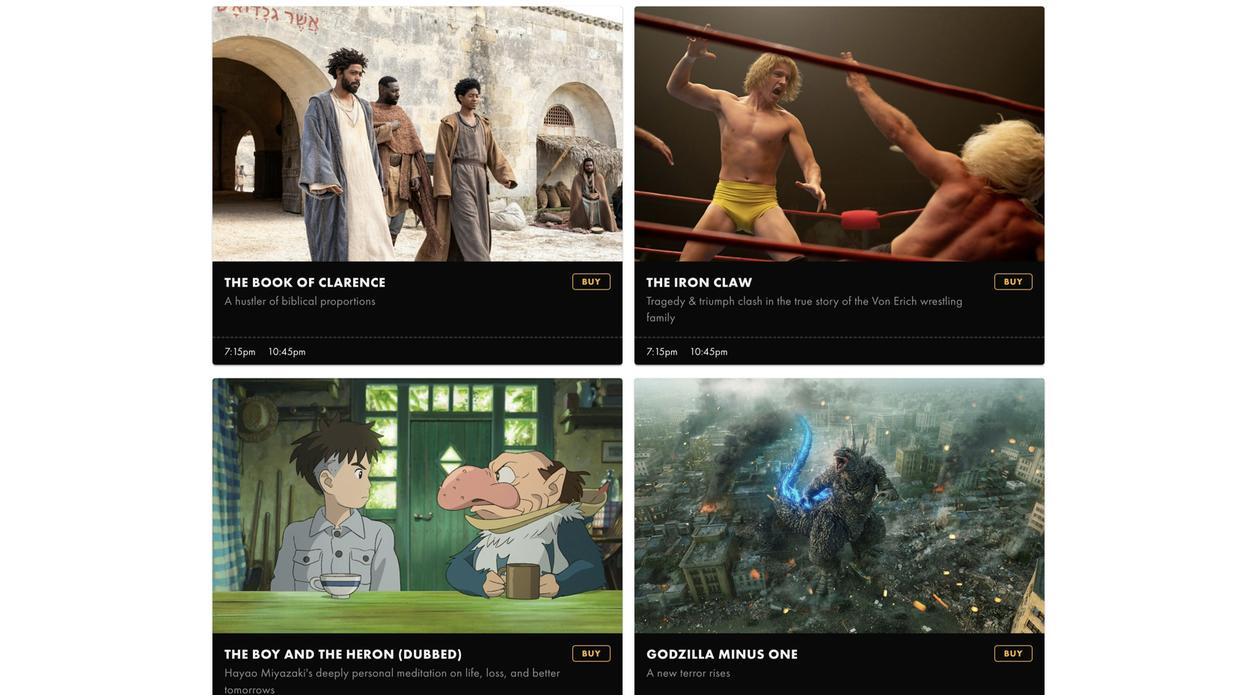 Task type: locate. For each thing, give the bounding box(es) containing it.
buy for the book of clarence
[[582, 276, 601, 287]]

2 7:15pm from the left
[[647, 345, 678, 358]]

godzilla minus one
[[647, 646, 798, 663]]

0 horizontal spatial of
[[269, 293, 279, 309]]

10:45pm button down biblical
[[262, 338, 312, 365]]

0 horizontal spatial 7:15pm
[[225, 345, 256, 358]]

1 horizontal spatial 7:15pm
[[647, 345, 678, 358]]

the book of clarence
[[225, 274, 386, 291]]

7:15pm button for book
[[219, 338, 262, 365]]

1 10:45pm from the left
[[268, 345, 306, 358]]

of up a hustler of biblical proportions
[[297, 274, 315, 291]]

of right story at top
[[843, 293, 852, 309]]

1 horizontal spatial 7:15pm button
[[641, 338, 684, 365]]

wrestling
[[921, 293, 963, 309]]

7:15pm down hustler
[[225, 345, 256, 358]]

2 horizontal spatial the
[[855, 293, 869, 309]]

and
[[284, 646, 315, 663], [511, 666, 530, 681]]

of
[[297, 274, 315, 291], [269, 293, 279, 309], [843, 293, 852, 309]]

10:45pm down 'triumph'
[[690, 345, 728, 358]]

triumph
[[700, 293, 735, 309]]

family
[[647, 310, 676, 325]]

a hustler of biblical proportions
[[225, 293, 376, 309]]

deeply
[[316, 666, 349, 681]]

2 10:45pm button from the left
[[684, 338, 734, 365]]

1 horizontal spatial and
[[511, 666, 530, 681]]

buy for the iron claw
[[1005, 276, 1024, 287]]

buy link for the iron claw
[[995, 273, 1033, 290]]

the up deeply
[[319, 646, 343, 663]]

7:15pm button
[[219, 338, 262, 365], [641, 338, 684, 365]]

tragedy & triumph clash in the true story of the von erich wrestling family
[[647, 293, 963, 325]]

the up "hayao"
[[225, 646, 249, 663]]

a for the book of clarence
[[225, 293, 232, 309]]

1 horizontal spatial a
[[647, 666, 655, 681]]

a for godzilla minus one
[[647, 666, 655, 681]]

buy link for godzilla minus one
[[995, 646, 1033, 662]]

0 vertical spatial and
[[284, 646, 315, 663]]

10:45pm button down 'triumph'
[[684, 338, 734, 365]]

loss,
[[486, 666, 508, 681]]

10:45pm button for iron
[[684, 338, 734, 365]]

a left new at the bottom right
[[647, 666, 655, 681]]

0 horizontal spatial 10:45pm
[[268, 345, 306, 358]]

0 horizontal spatial a
[[225, 293, 232, 309]]

the for the book of clarence
[[225, 274, 249, 291]]

7:15pm button down family
[[641, 338, 684, 365]]

von
[[872, 293, 891, 309]]

7:15pm
[[225, 345, 256, 358], [647, 345, 678, 358]]

iron
[[674, 274, 710, 291]]

2 10:45pm from the left
[[690, 345, 728, 358]]

0 vertical spatial a
[[225, 293, 232, 309]]

0 horizontal spatial 10:45pm button
[[262, 338, 312, 365]]

of down "book"
[[269, 293, 279, 309]]

2 horizontal spatial of
[[843, 293, 852, 309]]

7:15pm for book
[[225, 345, 256, 358]]

0 horizontal spatial and
[[284, 646, 315, 663]]

the up hustler
[[225, 274, 249, 291]]

10:45pm for book
[[268, 345, 306, 358]]

life,
[[466, 666, 483, 681]]

buy for godzilla minus one
[[1005, 648, 1024, 660]]

2 7:15pm button from the left
[[641, 338, 684, 365]]

1 horizontal spatial of
[[297, 274, 315, 291]]

10:45pm down biblical
[[268, 345, 306, 358]]

tragedy
[[647, 293, 686, 309]]

the
[[225, 274, 249, 291], [647, 274, 671, 291], [225, 646, 249, 663]]

1 vertical spatial a
[[647, 666, 655, 681]]

7:15pm button down hustler
[[219, 338, 262, 365]]

on
[[450, 666, 463, 681]]

1 10:45pm button from the left
[[262, 338, 312, 365]]

and up miyazaki's on the left of page
[[284, 646, 315, 663]]

heron
[[346, 646, 395, 663]]

one
[[769, 646, 798, 663]]

clarence
[[319, 274, 386, 291]]

1 vertical spatial and
[[511, 666, 530, 681]]

1 horizontal spatial 10:45pm
[[690, 345, 728, 358]]

the iron claw
[[647, 274, 753, 291]]

the up tragedy
[[647, 274, 671, 291]]

buy link
[[573, 273, 611, 290], [995, 273, 1033, 290], [573, 646, 611, 662], [995, 646, 1033, 662]]

and right loss,
[[511, 666, 530, 681]]

10:45pm button
[[262, 338, 312, 365], [684, 338, 734, 365]]

7:15pm down family
[[647, 345, 678, 358]]

a left hustler
[[225, 293, 232, 309]]

the boy and the heron (dubbed)
[[225, 646, 463, 663]]

1 7:15pm from the left
[[225, 345, 256, 358]]

proportions
[[320, 293, 376, 309]]

rises
[[710, 666, 731, 681]]

1 7:15pm button from the left
[[219, 338, 262, 365]]

0 horizontal spatial 7:15pm button
[[219, 338, 262, 365]]

10:45pm
[[268, 345, 306, 358], [690, 345, 728, 358]]

the right "in"
[[778, 293, 792, 309]]

the left von
[[855, 293, 869, 309]]

a
[[225, 293, 232, 309], [647, 666, 655, 681]]

the
[[778, 293, 792, 309], [855, 293, 869, 309], [319, 646, 343, 663]]

biblical
[[282, 293, 317, 309]]

personal
[[352, 666, 394, 681]]

the for the boy and the heron (dubbed)
[[225, 646, 249, 663]]

10:45pm for iron
[[690, 345, 728, 358]]

boy
[[252, 646, 281, 663]]

book
[[252, 274, 293, 291]]

1 horizontal spatial 10:45pm button
[[684, 338, 734, 365]]

buy link for the book of clarence
[[573, 273, 611, 290]]

of for hustler
[[269, 293, 279, 309]]

clash
[[738, 293, 763, 309]]

buy
[[582, 276, 601, 287], [1005, 276, 1024, 287], [582, 648, 601, 660], [1005, 648, 1024, 660]]

in
[[766, 293, 775, 309]]



Task type: vqa. For each thing, say whether or not it's contained in the screenshot.
the rightmost 7:15pm button
yes



Task type: describe. For each thing, give the bounding box(es) containing it.
terror
[[681, 666, 707, 681]]

a new terror rises
[[647, 666, 731, 681]]

hustler
[[235, 293, 266, 309]]

and inside hayao miyazaki's deeply personal meditation on life, loss, and better tomorrows
[[511, 666, 530, 681]]

true
[[795, 293, 813, 309]]

hayao miyazaki's deeply personal meditation on life, loss, and better tomorrows
[[225, 666, 560, 696]]

godzilla
[[647, 646, 715, 663]]

buy for the boy and the heron (dubbed)
[[582, 648, 601, 660]]

(dubbed)
[[398, 646, 463, 663]]

buy link for the boy and the heron (dubbed)
[[573, 646, 611, 662]]

of inside tragedy & triumph clash in the true story of the von erich wrestling family
[[843, 293, 852, 309]]

0 horizontal spatial the
[[319, 646, 343, 663]]

of for book
[[297, 274, 315, 291]]

better
[[533, 666, 560, 681]]

tomorrows
[[225, 682, 275, 696]]

miyazaki's
[[261, 666, 313, 681]]

erich
[[894, 293, 918, 309]]

minus
[[719, 646, 765, 663]]

&
[[689, 293, 697, 309]]

hayao
[[225, 666, 258, 681]]

meditation
[[397, 666, 447, 681]]

7:15pm for iron
[[647, 345, 678, 358]]

1 horizontal spatial the
[[778, 293, 792, 309]]

10:45pm button for book
[[262, 338, 312, 365]]

claw
[[714, 274, 753, 291]]

the for the iron claw
[[647, 274, 671, 291]]

story
[[816, 293, 840, 309]]

7:15pm button for iron
[[641, 338, 684, 365]]

new
[[658, 666, 678, 681]]



